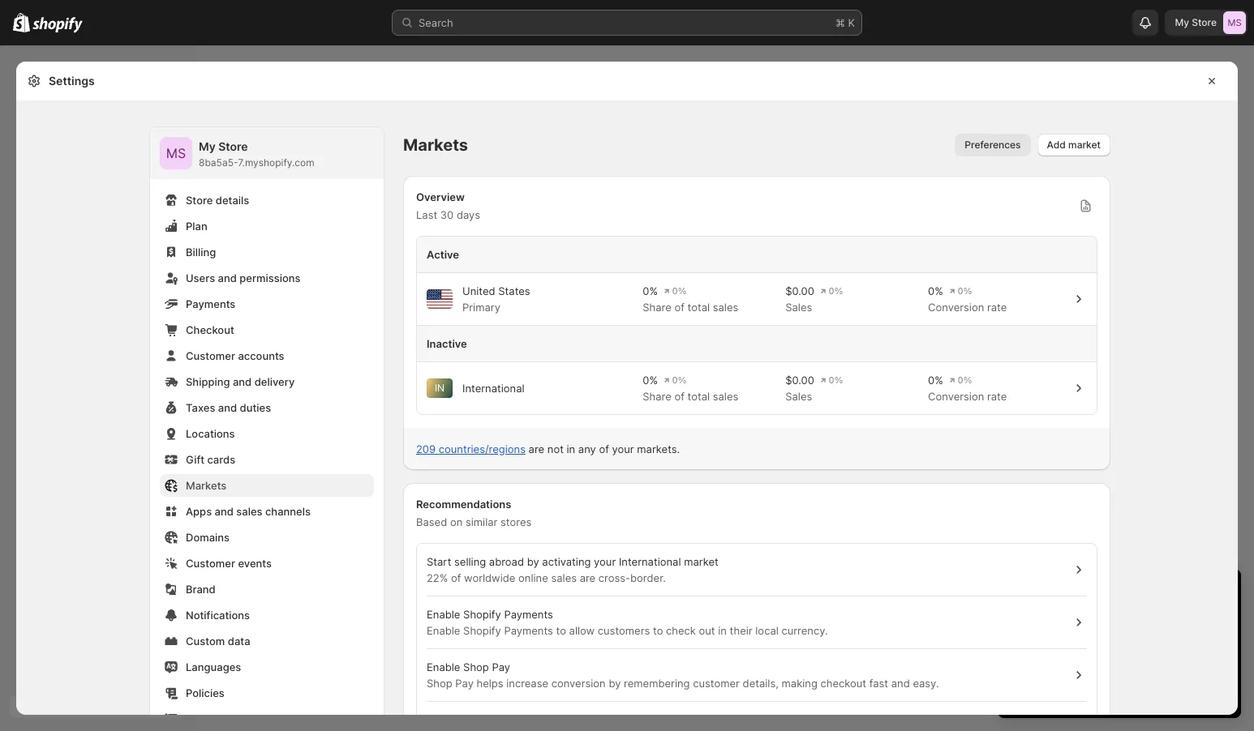 Task type: describe. For each thing, give the bounding box(es) containing it.
remembering
[[624, 678, 690, 691]]

custom data link
[[160, 630, 374, 653]]

and inside "link"
[[535, 714, 554, 727]]

custom
[[186, 635, 225, 648]]

in
[[435, 382, 445, 394]]

1 horizontal spatial shopify image
[[33, 17, 83, 33]]

cross-
[[599, 572, 631, 585]]

1 horizontal spatial markets
[[403, 136, 468, 155]]

0% for change in share of total sales icon
[[643, 374, 658, 387]]

customer accounts link
[[160, 345, 374, 368]]

conversion
[[552, 678, 606, 691]]

22%
[[427, 572, 448, 585]]

customer for customer accounts
[[186, 350, 235, 363]]

0% for inactive change in conversion rate image
[[928, 374, 944, 387]]

change in conversion rate image for inactive
[[950, 374, 972, 387]]

7.myshopify.com
[[238, 157, 315, 169]]

enable shopify payments enable shopify payments to allow customers to check out in their local currency.
[[427, 609, 828, 638]]

add market button
[[1037, 134, 1111, 157]]

extend
[[1094, 639, 1129, 652]]

locations
[[186, 428, 235, 441]]

change in sales image
[[821, 285, 843, 298]]

duties inside shop settings menu element
[[240, 402, 271, 415]]

locations link
[[160, 423, 374, 445]]

border.
[[631, 572, 666, 585]]

enable for enable shopify payments enable shopify payments to allow customers to check out in their local currency.
[[427, 609, 460, 622]]

of right any on the bottom of page
[[599, 443, 609, 456]]

0 horizontal spatial pay
[[455, 678, 474, 691]]

my store 8ba5a5-7.myshopify.com
[[199, 140, 315, 169]]

recommendations
[[416, 498, 512, 511]]

1 vertical spatial trial
[[1040, 613, 1059, 626]]

plan for select a plan
[[1130, 685, 1150, 697]]

plan link
[[160, 215, 374, 238]]

your up the first at right bottom
[[1132, 639, 1154, 652]]

day
[[1026, 584, 1054, 604]]

store inside my store 8ba5a5-7.myshopify.com
[[218, 140, 248, 153]]

events
[[238, 557, 272, 570]]

check
[[666, 625, 696, 638]]

my store
[[1175, 16, 1217, 28]]

in inside dropdown button
[[1089, 584, 1102, 604]]

shipping and delivery link
[[160, 371, 374, 394]]

details,
[[743, 678, 779, 691]]

add
[[1047, 139, 1066, 151]]

worldwide
[[464, 572, 516, 585]]

billing link
[[160, 241, 374, 264]]

united
[[463, 285, 495, 298]]

30
[[440, 209, 454, 222]]

customer events link
[[160, 553, 374, 575]]

overview last 30 days
[[416, 191, 480, 222]]

customer for customer events
[[186, 557, 235, 570]]

enable shop pay shop pay helps increase conversion by remembering customer details, making checkout fast and easy.
[[427, 661, 939, 691]]

plan for select a plan to extend your shopify trial for just $1/month for your first 3 months.
[[1057, 639, 1078, 652]]

gift cards
[[186, 454, 235, 467]]

your
[[1014, 613, 1037, 626]]

taxes
[[506, 714, 532, 727]]

total for active
[[688, 301, 710, 314]]

rate for active
[[987, 301, 1007, 314]]

and for duties
[[218, 402, 237, 415]]

store activity log
[[186, 713, 271, 726]]

recommendations based on similar stores
[[416, 498, 532, 529]]

1 horizontal spatial to
[[653, 625, 663, 638]]

payments link
[[160, 293, 374, 316]]

1 for from the left
[[1014, 656, 1028, 669]]

select for select a plan to extend your shopify trial for just $1/month for your first 3 months.
[[1014, 639, 1046, 652]]

⌘ k
[[836, 16, 855, 29]]

k
[[848, 16, 855, 29]]

of inside start selling abroad by activating your international market 22% of worldwide online sales are cross-border.
[[451, 572, 461, 585]]

conversion rate for active
[[928, 301, 1007, 314]]

preferences
[[965, 139, 1021, 151]]

your inside dropdown button
[[1106, 584, 1140, 604]]

1 day left in your trial element
[[998, 612, 1242, 719]]

markets link
[[160, 475, 374, 497]]

0 vertical spatial pay
[[492, 661, 510, 674]]

billing
[[186, 246, 216, 259]]

shipping and delivery
[[186, 376, 295, 389]]

overview
[[416, 191, 465, 204]]

local
[[756, 625, 779, 638]]

first
[[1144, 656, 1164, 669]]

apps and sales channels link
[[160, 501, 374, 523]]

a for select a plan to extend your shopify trial for just $1/month for your first 3 months.
[[1049, 639, 1054, 652]]

your left markets.
[[612, 443, 634, 456]]

store activity log link
[[160, 708, 374, 731]]

your inside start selling abroad by activating your international market 22% of worldwide online sales are cross-border.
[[594, 556, 616, 569]]

payments inside shop settings menu element
[[186, 298, 236, 311]]

209 countries/regions link
[[416, 443, 526, 456]]

by inside enable shop pay shop pay helps increase conversion by remembering customer details, making checkout fast and easy.
[[609, 678, 621, 691]]

209
[[416, 443, 436, 456]]

markets.
[[637, 443, 680, 456]]

not
[[548, 443, 564, 456]]

ms button
[[160, 137, 192, 170]]

market inside button
[[1069, 139, 1101, 151]]

notifications link
[[160, 605, 374, 627]]

209 countries/regions are not in any of your markets.
[[416, 443, 680, 456]]

conversion rate for inactive
[[928, 390, 1007, 403]]

ends
[[1061, 613, 1086, 626]]

on inside recommendations based on similar stores
[[450, 516, 463, 529]]

allow
[[569, 625, 595, 638]]

change in share of total sales image
[[665, 285, 687, 298]]

domains link
[[160, 527, 374, 549]]

delivery
[[255, 376, 295, 389]]

gift cards link
[[160, 449, 374, 471]]

0% for active change in conversion rate image
[[928, 285, 944, 298]]

and for permissions
[[218, 272, 237, 285]]

3
[[1166, 656, 1173, 669]]

share of total sales for inactive
[[643, 390, 739, 403]]

start for start collecting taxes and duties
[[427, 714, 451, 727]]

sales inside shop settings menu element
[[236, 506, 263, 519]]

0 vertical spatial in
[[567, 443, 575, 456]]

trial inside 1 day left in your trial dropdown button
[[1145, 584, 1174, 604]]

october
[[1104, 613, 1147, 626]]

months.
[[1176, 656, 1216, 669]]

out
[[699, 625, 715, 638]]

1 day left in your trial button
[[998, 570, 1242, 604]]

28
[[1149, 613, 1163, 626]]

sales for inactive
[[786, 390, 812, 403]]

$0.00 for inactive
[[786, 374, 815, 387]]

channels
[[265, 506, 311, 519]]

search
[[419, 16, 453, 29]]

making
[[782, 678, 818, 691]]

just
[[1031, 656, 1049, 669]]

0 horizontal spatial shop
[[427, 678, 453, 691]]

share of total sales for active
[[643, 301, 739, 314]]

8ba5a5-
[[199, 157, 238, 169]]

settings
[[49, 74, 95, 88]]

trial inside select a plan to extend your shopify trial for just $1/month for your first 3 months.
[[1198, 639, 1216, 652]]

1 vertical spatial payments
[[504, 609, 553, 622]]

taxes and duties link
[[160, 397, 374, 420]]

brand
[[186, 583, 216, 596]]



Task type: locate. For each thing, give the bounding box(es) containing it.
my store image left 8ba5a5-
[[160, 137, 192, 170]]

1 horizontal spatial plan
[[1130, 685, 1150, 697]]

and inside enable shop pay shop pay helps increase conversion by remembering customer details, making checkout fast and easy.
[[892, 678, 910, 691]]

1 vertical spatial my
[[199, 140, 216, 153]]

1 vertical spatial sales
[[786, 390, 812, 403]]

increase
[[507, 678, 549, 691]]

0 horizontal spatial in
[[567, 443, 575, 456]]

left
[[1059, 584, 1084, 604]]

$0.00 left change in sales image
[[786, 285, 815, 298]]

1 enable from the top
[[427, 609, 460, 622]]

abroad
[[489, 556, 524, 569]]

2 total from the top
[[688, 390, 710, 403]]

0 horizontal spatial shopify image
[[13, 13, 30, 32]]

checkout
[[821, 678, 867, 691]]

2 rate from the top
[[987, 390, 1007, 403]]

store
[[1192, 16, 1217, 28], [218, 140, 248, 153], [186, 194, 213, 207], [186, 713, 213, 726]]

start left collecting
[[427, 714, 451, 727]]

change in share of total sales image
[[665, 374, 687, 387]]

select inside select a plan to extend your shopify trial for just $1/month for your first 3 months.
[[1014, 639, 1046, 652]]

my store image right my store on the top of the page
[[1224, 11, 1246, 34]]

0 horizontal spatial trial
[[1040, 613, 1059, 626]]

and for sales
[[215, 506, 234, 519]]

permissions
[[240, 272, 301, 285]]

taxes and duties
[[186, 402, 271, 415]]

$0.00 for active
[[786, 285, 815, 298]]

policies
[[186, 687, 225, 700]]

start selling abroad by activating your international market 22% of worldwide online sales are cross-border.
[[427, 556, 719, 585]]

0 vertical spatial customer
[[186, 350, 235, 363]]

select
[[1014, 639, 1046, 652], [1090, 685, 1119, 697]]

change in conversion rate image for active
[[950, 285, 972, 298]]

taxes
[[186, 402, 215, 415]]

similar
[[466, 516, 498, 529]]

any
[[578, 443, 596, 456]]

markets inside shop settings menu element
[[186, 480, 227, 493]]

2 sales from the top
[[786, 390, 812, 403]]

1 horizontal spatial are
[[580, 572, 596, 585]]

payments down online
[[504, 609, 553, 622]]

my store image
[[1224, 11, 1246, 34], [160, 137, 192, 170]]

policies link
[[160, 682, 374, 705]]

0 vertical spatial rate
[[987, 301, 1007, 314]]

1 vertical spatial duties
[[557, 714, 588, 727]]

1 vertical spatial start
[[427, 714, 451, 727]]

share down change in share of total sales icon
[[643, 390, 672, 403]]

duties down conversion
[[557, 714, 588, 727]]

a inside select a plan link
[[1122, 685, 1127, 697]]

gift
[[186, 454, 205, 467]]

2 horizontal spatial trial
[[1198, 639, 1216, 652]]

shop left helps
[[427, 678, 453, 691]]

enable inside enable shop pay shop pay helps increase conversion by remembering customer details, making checkout fast and easy.
[[427, 661, 460, 674]]

checkout link
[[160, 319, 374, 342]]

your up 'october'
[[1106, 584, 1140, 604]]

1 vertical spatial customer
[[186, 557, 235, 570]]

1 vertical spatial pay
[[455, 678, 474, 691]]

apps and sales channels
[[186, 506, 311, 519]]

1 vertical spatial rate
[[987, 390, 1007, 403]]

2 vertical spatial in
[[718, 625, 727, 638]]

select down select a plan to extend your shopify trial for just $1/month for your first 3 months.
[[1090, 685, 1119, 697]]

markets up overview
[[403, 136, 468, 155]]

plan inside select a plan to extend your shopify trial for just $1/month for your first 3 months.
[[1057, 639, 1078, 652]]

shop up helps
[[463, 661, 489, 674]]

0 vertical spatial a
[[1049, 639, 1054, 652]]

1 horizontal spatial my
[[1175, 16, 1190, 28]]

1 sales from the top
[[786, 301, 812, 314]]

your up cross-
[[594, 556, 616, 569]]

1 vertical spatial shopify
[[463, 625, 501, 638]]

customer down the checkout
[[186, 350, 235, 363]]

international up border.
[[619, 556, 681, 569]]

2 change in conversion rate image from the top
[[950, 374, 972, 387]]

0 vertical spatial markets
[[403, 136, 468, 155]]

duties inside "link"
[[557, 714, 588, 727]]

languages link
[[160, 656, 374, 679]]

by inside start selling abroad by activating your international market 22% of worldwide online sales are cross-border.
[[527, 556, 539, 569]]

based
[[416, 516, 447, 529]]

primary
[[463, 301, 501, 314]]

2 conversion from the top
[[928, 390, 985, 403]]

2 conversion rate from the top
[[928, 390, 1007, 403]]

apps
[[186, 506, 212, 519]]

a for select a plan
[[1122, 685, 1127, 697]]

users and permissions
[[186, 272, 301, 285]]

of down change in share of total sales icon
[[675, 390, 685, 403]]

1 vertical spatial share of total sales
[[643, 390, 739, 403]]

0 vertical spatial total
[[688, 301, 710, 314]]

sales for active
[[786, 301, 812, 314]]

checkout
[[186, 324, 234, 337]]

0%
[[643, 285, 658, 298], [928, 285, 944, 298], [643, 374, 658, 387], [928, 374, 944, 387]]

start collecting taxes and duties link
[[417, 703, 1097, 732]]

2 vertical spatial shopify
[[1157, 639, 1195, 652]]

log
[[255, 713, 271, 726]]

0 vertical spatial plan
[[1057, 639, 1078, 652]]

0 vertical spatial are
[[529, 443, 545, 456]]

1 vertical spatial conversion
[[928, 390, 985, 403]]

plan down the first at right bottom
[[1130, 685, 1150, 697]]

0 vertical spatial sales
[[786, 301, 812, 314]]

to inside select a plan to extend your shopify trial for just $1/month for your first 3 months.
[[1081, 639, 1092, 652]]

share of total sales down change in share of total sales image
[[643, 301, 739, 314]]

shopify image
[[13, 13, 30, 32], [33, 17, 83, 33]]

conversion for active
[[928, 301, 985, 314]]

plan up $1/month
[[1057, 639, 1078, 652]]

0 horizontal spatial select
[[1014, 639, 1046, 652]]

conversion rate
[[928, 301, 1007, 314], [928, 390, 1007, 403]]

international right in
[[463, 382, 525, 395]]

plan
[[1057, 639, 1078, 652], [1130, 685, 1150, 697]]

on down recommendations
[[450, 516, 463, 529]]

0 vertical spatial my
[[1175, 16, 1190, 28]]

are inside start selling abroad by activating your international market 22% of worldwide online sales are cross-border.
[[580, 572, 596, 585]]

1 horizontal spatial shop
[[463, 661, 489, 674]]

pay up helps
[[492, 661, 510, 674]]

for
[[1014, 656, 1028, 669], [1102, 656, 1116, 669]]

2 for from the left
[[1102, 656, 1116, 669]]

by up online
[[527, 556, 539, 569]]

$0.00 left change in sales icon
[[786, 374, 815, 387]]

1 rate from the top
[[987, 301, 1007, 314]]

0 vertical spatial international
[[463, 382, 525, 395]]

0 vertical spatial enable
[[427, 609, 460, 622]]

plan
[[186, 220, 208, 233]]

1 vertical spatial total
[[688, 390, 710, 403]]

united states primary
[[463, 285, 530, 314]]

1 vertical spatial are
[[580, 572, 596, 585]]

0 vertical spatial shopify
[[463, 609, 501, 622]]

pay left helps
[[455, 678, 474, 691]]

1 share from the top
[[643, 301, 672, 314]]

their
[[730, 625, 753, 638]]

0 vertical spatial select
[[1014, 639, 1046, 652]]

1 horizontal spatial for
[[1102, 656, 1116, 669]]

in right not
[[567, 443, 575, 456]]

start up 22%
[[427, 556, 451, 569]]

details
[[216, 194, 249, 207]]

your left the first at right bottom
[[1119, 656, 1141, 669]]

a inside select a plan to extend your shopify trial for just $1/month for your first 3 months.
[[1049, 639, 1054, 652]]

1 vertical spatial a
[[1122, 685, 1127, 697]]

1 vertical spatial markets
[[186, 480, 227, 493]]

select a plan
[[1090, 685, 1150, 697]]

0 vertical spatial share
[[643, 301, 672, 314]]

0 horizontal spatial plan
[[1057, 639, 1078, 652]]

trial up 28
[[1145, 584, 1174, 604]]

share of total sales down change in share of total sales icon
[[643, 390, 739, 403]]

0 vertical spatial trial
[[1145, 584, 1174, 604]]

2 customer from the top
[[186, 557, 235, 570]]

payments up increase at bottom
[[504, 625, 553, 638]]

my inside my store 8ba5a5-7.myshopify.com
[[199, 140, 216, 153]]

to left check
[[653, 625, 663, 638]]

0 horizontal spatial are
[[529, 443, 545, 456]]

share for active
[[643, 301, 672, 314]]

1 horizontal spatial on
[[1089, 613, 1101, 626]]

users and permissions link
[[160, 267, 374, 290]]

select a plan link
[[1014, 680, 1225, 703]]

languages
[[186, 661, 241, 674]]

of right 22%
[[451, 572, 461, 585]]

1 horizontal spatial duties
[[557, 714, 588, 727]]

trial up months.
[[1198, 639, 1216, 652]]

1
[[1014, 584, 1022, 604]]

2 vertical spatial trial
[[1198, 639, 1216, 652]]

1 horizontal spatial trial
[[1145, 584, 1174, 604]]

0 horizontal spatial market
[[684, 556, 719, 569]]

1 vertical spatial international
[[619, 556, 681, 569]]

for down extend
[[1102, 656, 1116, 669]]

trial right your
[[1040, 613, 1059, 626]]

0 vertical spatial change in conversion rate image
[[950, 285, 972, 298]]

on right ends
[[1089, 613, 1101, 626]]

start for start selling abroad by activating your international market 22% of worldwide online sales are cross-border.
[[427, 556, 451, 569]]

share down change in share of total sales image
[[643, 301, 672, 314]]

in right out
[[718, 625, 727, 638]]

2 vertical spatial payments
[[504, 625, 553, 638]]

for left just
[[1014, 656, 1028, 669]]

notifications
[[186, 609, 250, 622]]

1 horizontal spatial international
[[619, 556, 681, 569]]

my
[[1175, 16, 1190, 28], [199, 140, 216, 153]]

1 share of total sales from the top
[[643, 301, 739, 314]]

international inside start selling abroad by activating your international market 22% of worldwide online sales are cross-border.
[[619, 556, 681, 569]]

0 vertical spatial by
[[527, 556, 539, 569]]

0 horizontal spatial my store image
[[160, 137, 192, 170]]

customer
[[693, 678, 740, 691]]

1 horizontal spatial my store image
[[1224, 11, 1246, 34]]

are left not
[[529, 443, 545, 456]]

rate for inactive
[[987, 390, 1007, 403]]

selling
[[454, 556, 486, 569]]

1 vertical spatial share
[[643, 390, 672, 403]]

my store image inside shop settings menu element
[[160, 137, 192, 170]]

in right left
[[1089, 584, 1102, 604]]

2 horizontal spatial to
[[1081, 639, 1092, 652]]

2 enable from the top
[[427, 625, 460, 638]]

0 horizontal spatial markets
[[186, 480, 227, 493]]

shopify inside select a plan to extend your shopify trial for just $1/month for your first 3 months.
[[1157, 639, 1195, 652]]

1 horizontal spatial by
[[609, 678, 621, 691]]

0 vertical spatial my store image
[[1224, 11, 1246, 34]]

⌘
[[836, 16, 845, 29]]

1 customer from the top
[[186, 350, 235, 363]]

0 vertical spatial shop
[[463, 661, 489, 674]]

by
[[527, 556, 539, 569], [609, 678, 621, 691]]

users
[[186, 272, 215, 285]]

sales inside start selling abroad by activating your international market 22% of worldwide online sales are cross-border.
[[551, 572, 577, 585]]

conversion for inactive
[[928, 390, 985, 403]]

to up $1/month
[[1081, 639, 1092, 652]]

add market
[[1047, 139, 1101, 151]]

my for my store 8ba5a5-7.myshopify.com
[[199, 140, 216, 153]]

1 vertical spatial shop
[[427, 678, 453, 691]]

a up just
[[1049, 639, 1054, 652]]

international
[[463, 382, 525, 395], [619, 556, 681, 569]]

settings dialog
[[16, 62, 1238, 732]]

0 horizontal spatial my
[[199, 140, 216, 153]]

dialog
[[1245, 62, 1254, 716]]

change in conversion rate image
[[950, 285, 972, 298], [950, 374, 972, 387]]

2 start from the top
[[427, 714, 451, 727]]

1 start from the top
[[427, 556, 451, 569]]

to left 'allow'
[[556, 625, 566, 638]]

of down change in share of total sales image
[[675, 301, 685, 314]]

accounts
[[238, 350, 284, 363]]

market right add
[[1069, 139, 1101, 151]]

duties up locations link in the bottom of the page
[[240, 402, 271, 415]]

0 vertical spatial payments
[[186, 298, 236, 311]]

2 share of total sales from the top
[[643, 390, 739, 403]]

1 vertical spatial $0.00
[[786, 374, 815, 387]]

1 conversion from the top
[[928, 301, 985, 314]]

1 vertical spatial my store image
[[160, 137, 192, 170]]

1 vertical spatial enable
[[427, 625, 460, 638]]

start inside start selling abroad by activating your international market 22% of worldwide online sales are cross-border.
[[427, 556, 451, 569]]

0 horizontal spatial by
[[527, 556, 539, 569]]

0 horizontal spatial a
[[1049, 639, 1054, 652]]

0 horizontal spatial duties
[[240, 402, 271, 415]]

0 horizontal spatial international
[[463, 382, 525, 395]]

0 horizontal spatial for
[[1014, 656, 1028, 669]]

customer down domains
[[186, 557, 235, 570]]

1 $0.00 from the top
[[786, 285, 815, 298]]

to
[[556, 625, 566, 638], [653, 625, 663, 638], [1081, 639, 1092, 652]]

share of total sales
[[643, 301, 739, 314], [643, 390, 739, 403]]

0 horizontal spatial to
[[556, 625, 566, 638]]

cards
[[207, 454, 235, 467]]

2 $0.00 from the top
[[786, 374, 815, 387]]

2 vertical spatial enable
[[427, 661, 460, 674]]

store details
[[186, 194, 249, 207]]

select up just
[[1014, 639, 1046, 652]]

market inside start selling abroad by activating your international market 22% of worldwide online sales are cross-border.
[[684, 556, 719, 569]]

active
[[427, 248, 459, 261]]

3 enable from the top
[[427, 661, 460, 674]]

2 share from the top
[[643, 390, 672, 403]]

1 vertical spatial change in conversion rate image
[[950, 374, 972, 387]]

on
[[450, 516, 463, 529], [1089, 613, 1101, 626]]

enable for enable shop pay shop pay helps increase conversion by remembering customer details, making checkout fast and easy.
[[427, 661, 460, 674]]

are down activating in the bottom of the page
[[580, 572, 596, 585]]

select a plan to extend your shopify trial for just $1/month for your first 3 months.
[[1014, 639, 1216, 669]]

1 vertical spatial on
[[1089, 613, 1101, 626]]

inactive
[[427, 338, 467, 351]]

2 horizontal spatial in
[[1089, 584, 1102, 604]]

on inside the 1 day left in your trial element
[[1089, 613, 1101, 626]]

0 vertical spatial conversion
[[928, 301, 985, 314]]

0 vertical spatial share of total sales
[[643, 301, 739, 314]]

by right conversion
[[609, 678, 621, 691]]

0 vertical spatial conversion rate
[[928, 301, 1007, 314]]

my for my store
[[1175, 16, 1190, 28]]

customers
[[598, 625, 650, 638]]

shop settings menu element
[[150, 127, 384, 732]]

change in sales image
[[821, 374, 843, 387]]

1 total from the top
[[688, 301, 710, 314]]

1 vertical spatial plan
[[1130, 685, 1150, 697]]

1 horizontal spatial pay
[[492, 661, 510, 674]]

data
[[228, 635, 250, 648]]

1 vertical spatial conversion rate
[[928, 390, 1007, 403]]

in inside enable shopify payments enable shopify payments to allow customers to check out in their local currency.
[[718, 625, 727, 638]]

0 horizontal spatial on
[[450, 516, 463, 529]]

1 change in conversion rate image from the top
[[950, 285, 972, 298]]

domains
[[186, 531, 230, 544]]

1 conversion rate from the top
[[928, 301, 1007, 314]]

1 vertical spatial by
[[609, 678, 621, 691]]

1 horizontal spatial in
[[718, 625, 727, 638]]

1 horizontal spatial a
[[1122, 685, 1127, 697]]

online
[[519, 572, 548, 585]]

select for select a plan
[[1090, 685, 1119, 697]]

0 vertical spatial duties
[[240, 402, 271, 415]]

fast
[[870, 678, 889, 691]]

0% for change in share of total sales image
[[643, 285, 658, 298]]

a down select a plan to extend your shopify trial for just $1/month for your first 3 months.
[[1122, 685, 1127, 697]]

1 vertical spatial market
[[684, 556, 719, 569]]

states
[[498, 285, 530, 298]]

total for inactive
[[688, 390, 710, 403]]

1 horizontal spatial select
[[1090, 685, 1119, 697]]

market up out
[[684, 556, 719, 569]]

trial
[[1145, 584, 1174, 604], [1040, 613, 1059, 626], [1198, 639, 1216, 652]]

0 vertical spatial $0.00
[[786, 285, 815, 298]]

$1/month
[[1052, 656, 1099, 669]]

and for delivery
[[233, 376, 252, 389]]

a
[[1049, 639, 1054, 652], [1122, 685, 1127, 697]]

markets down gift cards
[[186, 480, 227, 493]]

start inside "link"
[[427, 714, 451, 727]]

0 vertical spatial market
[[1069, 139, 1101, 151]]

1 day left in your trial
[[1014, 584, 1174, 604]]

payments up the checkout
[[186, 298, 236, 311]]

start collecting taxes and duties
[[427, 714, 588, 727]]

stores
[[501, 516, 532, 529]]

custom data
[[186, 635, 250, 648]]

plan inside select a plan link
[[1130, 685, 1150, 697]]

share for inactive
[[643, 390, 672, 403]]



Task type: vqa. For each thing, say whether or not it's contained in the screenshot.
Search collections text box
no



